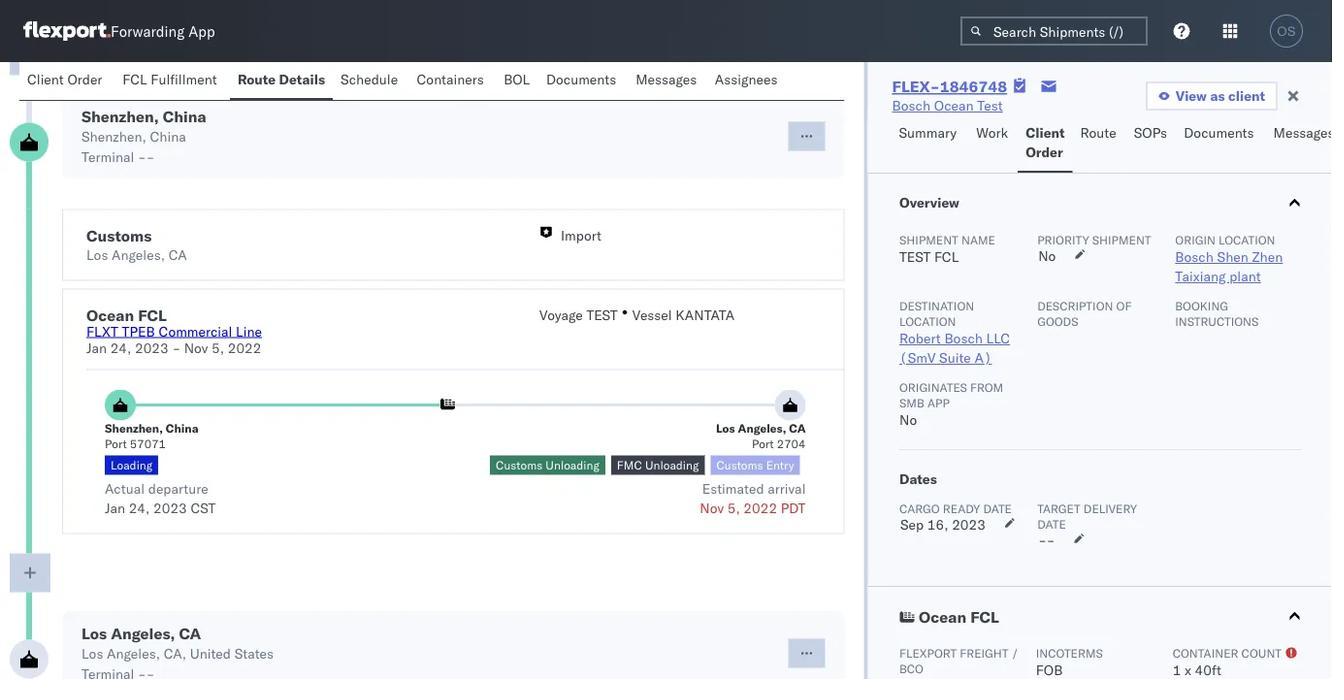 Task type: locate. For each thing, give the bounding box(es) containing it.
shenzhen, inside shenzhen, china port 57071 loading actual departure jan 24, 2023 cst
[[105, 421, 163, 436]]

details
[[279, 71, 325, 88]]

documents right "bol" button
[[546, 71, 617, 88]]

0 horizontal spatial client order
[[27, 71, 102, 88]]

client order button down flexport. image
[[19, 62, 115, 100]]

fcl down the shipment
[[934, 249, 959, 266]]

messages button
[[628, 62, 708, 100], [1266, 116, 1333, 173]]

commercial
[[159, 323, 232, 340]]

bosch down origin
[[1175, 249, 1214, 266]]

1 port from the left
[[105, 437, 127, 451]]

customs for customs entry
[[717, 458, 764, 473]]

0 vertical spatial ocean
[[935, 97, 974, 114]]

1 vertical spatial documents
[[1185, 124, 1255, 141]]

2022 inside estimated arrival nov 5, 2022 pdt
[[744, 499, 778, 516]]

bosch ocean test
[[893, 97, 1004, 114]]

os
[[1278, 24, 1297, 38]]

bosch inside origin location bosch shen zhen taixiang plant
[[1175, 249, 1214, 266]]

2022
[[228, 339, 262, 356], [744, 499, 778, 516]]

flex-
[[893, 77, 940, 96]]

china down fcl fulfillment button
[[150, 128, 186, 145]]

bol button
[[496, 62, 539, 100]]

order down flexport. image
[[67, 71, 102, 88]]

container
[[1173, 646, 1239, 661]]

1 vertical spatial date
[[1037, 517, 1066, 532]]

route for route details
[[238, 71, 276, 88]]

2 port from the left
[[752, 437, 774, 451]]

entry
[[767, 458, 795, 473]]

ocean down customs los angeles, ca
[[86, 305, 134, 325]]

documents
[[546, 71, 617, 88], [1185, 124, 1255, 141]]

1 horizontal spatial messages
[[1274, 124, 1333, 141]]

of
[[1116, 299, 1132, 313]]

1 vertical spatial client order button
[[1019, 116, 1073, 173]]

1 vertical spatial 2022
[[744, 499, 778, 516]]

0 vertical spatial 24,
[[110, 339, 131, 356]]

1 vertical spatial client
[[1026, 124, 1065, 141]]

0 horizontal spatial client order button
[[19, 62, 115, 100]]

0 horizontal spatial date
[[983, 501, 1012, 516]]

los angeles, ca port 2704
[[716, 421, 806, 451]]

1 horizontal spatial client order button
[[1019, 116, 1073, 173]]

ca inside "los angeles, ca port 2704"
[[790, 421, 806, 436]]

2704
[[777, 437, 806, 451]]

2 vertical spatial ca
[[179, 624, 201, 643]]

forwarding
[[111, 22, 185, 40]]

view as client
[[1176, 87, 1266, 104]]

route for route
[[1081, 124, 1117, 141]]

1 vertical spatial china
[[150, 128, 186, 145]]

2023 right the flxt
[[135, 339, 169, 356]]

0 horizontal spatial bosch
[[893, 97, 931, 114]]

40ft
[[1195, 662, 1222, 679]]

jan down actual
[[105, 499, 125, 516]]

assignees button
[[708, 62, 789, 100]]

1 horizontal spatial 5,
[[728, 499, 740, 516]]

originates from smb app no
[[899, 380, 1004, 429]]

shenzhen,
[[82, 106, 159, 126], [82, 128, 146, 145], [105, 421, 163, 436]]

bosch up suite
[[944, 330, 983, 347]]

schedule
[[341, 71, 398, 88]]

1 vertical spatial location
[[899, 314, 956, 329]]

client right work
[[1026, 124, 1065, 141]]

app down originates on the right of page
[[928, 396, 950, 410]]

jan left 'tpeb'
[[86, 339, 107, 356]]

origin location bosch shen zhen taixiang plant
[[1175, 233, 1283, 285]]

messages for the left the messages button
[[636, 71, 697, 88]]

route details
[[238, 71, 325, 88]]

route left "details"
[[238, 71, 276, 88]]

1 horizontal spatial port
[[752, 437, 774, 451]]

description
[[1037, 299, 1113, 313]]

location for bosch
[[899, 314, 956, 329]]

1 vertical spatial nov
[[700, 499, 724, 516]]

0 vertical spatial test
[[899, 249, 931, 266]]

/
[[1012, 646, 1019, 661]]

forwarding app
[[111, 22, 215, 40]]

57071
[[130, 437, 166, 451]]

1 vertical spatial bosch
[[1175, 249, 1214, 266]]

0 vertical spatial shenzhen,
[[82, 106, 159, 126]]

vessel
[[633, 306, 672, 323]]

- inside ocean fcl flxt tpeb commercial line jan 24, 2023 - nov 5, 2022
[[172, 339, 181, 356]]

0 horizontal spatial messages
[[636, 71, 697, 88]]

2023 down departure
[[153, 499, 187, 516]]

0 horizontal spatial test
[[587, 306, 618, 323]]

china down the fulfillment on the top left of the page
[[163, 106, 207, 126]]

0 horizontal spatial 2022
[[228, 339, 262, 356]]

24,
[[110, 339, 131, 356], [129, 499, 150, 516]]

test
[[899, 249, 931, 266], [587, 306, 618, 323]]

dates
[[899, 471, 937, 488]]

0 horizontal spatial app
[[188, 22, 215, 40]]

app up the fulfillment on the top left of the page
[[188, 22, 215, 40]]

jan
[[86, 339, 107, 356], [105, 499, 125, 516]]

0 vertical spatial documents button
[[539, 62, 628, 100]]

sops button
[[1127, 116, 1177, 173]]

los angeles, ca los angeles, ca, united states
[[82, 624, 274, 662]]

angeles, up 'tpeb'
[[112, 246, 165, 263]]

unloading right the fmc
[[645, 458, 699, 473]]

shenzhen, for shenzhen, china shenzhen, china terminal --
[[82, 106, 159, 126]]

jan inside shenzhen, china port 57071 loading actual departure jan 24, 2023 cst
[[105, 499, 125, 516]]

date right the ready
[[983, 501, 1012, 516]]

1 horizontal spatial 2022
[[744, 499, 778, 516]]

1 vertical spatial app
[[928, 396, 950, 410]]

1 horizontal spatial date
[[1037, 517, 1066, 532]]

ca up ocean fcl flxt tpeb commercial line jan 24, 2023 - nov 5, 2022
[[169, 246, 187, 263]]

2 unloading from the left
[[645, 458, 699, 473]]

1 vertical spatial order
[[1026, 144, 1064, 161]]

ca up '2704'
[[790, 421, 806, 436]]

client order down flexport. image
[[27, 71, 102, 88]]

angeles, up '2704'
[[738, 421, 787, 436]]

date inside the target delivery date
[[1037, 517, 1066, 532]]

angeles,
[[112, 246, 165, 263], [738, 421, 787, 436], [111, 624, 175, 643], [107, 645, 160, 662]]

1 horizontal spatial bosch
[[944, 330, 983, 347]]

1 x 40ft
[[1173, 662, 1222, 679]]

client order
[[27, 71, 102, 88], [1026, 124, 1065, 161]]

flxt
[[86, 323, 118, 340]]

ocean inside button
[[919, 608, 967, 627]]

1 vertical spatial jan
[[105, 499, 125, 516]]

Search Shipments (/) text field
[[961, 17, 1148, 46]]

china up 57071 on the bottom left of page
[[166, 421, 199, 436]]

route details button
[[230, 62, 333, 100]]

documents for left documents button
[[546, 71, 617, 88]]

order right work button
[[1026, 144, 1064, 161]]

0 horizontal spatial documents
[[546, 71, 617, 88]]

5, inside ocean fcl flxt tpeb commercial line jan 24, 2023 - nov 5, 2022
[[212, 339, 224, 356]]

flexport. image
[[23, 21, 111, 41]]

1 horizontal spatial route
[[1081, 124, 1117, 141]]

test down the shipment
[[899, 249, 931, 266]]

location inside destination location robert bosch llc (smv suite a)
[[899, 314, 956, 329]]

documents for rightmost documents button
[[1185, 124, 1255, 141]]

0 vertical spatial 2022
[[228, 339, 262, 356]]

fmc unloading
[[617, 458, 699, 473]]

from
[[970, 380, 1004, 395]]

0 horizontal spatial 5,
[[212, 339, 224, 356]]

2 vertical spatial ocean
[[919, 608, 967, 627]]

customs los angeles, ca
[[86, 226, 187, 263]]

bosch down 'flex-'
[[893, 97, 931, 114]]

24, down actual
[[129, 499, 150, 516]]

0 vertical spatial date
[[983, 501, 1012, 516]]

unloading
[[546, 458, 600, 473], [645, 458, 699, 473]]

location down destination in the top right of the page
[[899, 314, 956, 329]]

destination location robert bosch llc (smv suite a)
[[899, 299, 1010, 366]]

1 vertical spatial messages
[[1274, 124, 1333, 141]]

1 vertical spatial client order
[[1026, 124, 1065, 161]]

ca inside los angeles, ca los angeles, ca, united states
[[179, 624, 201, 643]]

0 horizontal spatial nov
[[184, 339, 208, 356]]

fcl fulfillment button
[[115, 62, 230, 100]]

0 vertical spatial 5,
[[212, 339, 224, 356]]

1 horizontal spatial documents
[[1185, 124, 1255, 141]]

client order button right work
[[1019, 116, 1073, 173]]

0 vertical spatial location
[[1219, 233, 1276, 247]]

pdt
[[781, 499, 806, 516]]

1 unloading from the left
[[546, 458, 600, 473]]

flexport
[[899, 646, 957, 661]]

0 vertical spatial nov
[[184, 339, 208, 356]]

documents button
[[539, 62, 628, 100], [1177, 116, 1266, 173]]

1 vertical spatial 5,
[[728, 499, 740, 516]]

location inside origin location bosch shen zhen taixiang plant
[[1219, 233, 1276, 247]]

2023 inside shenzhen, china port 57071 loading actual departure jan 24, 2023 cst
[[153, 499, 187, 516]]

2 vertical spatial shenzhen,
[[105, 421, 163, 436]]

0 vertical spatial messages
[[636, 71, 697, 88]]

route
[[238, 71, 276, 88], [1081, 124, 1117, 141]]

2 horizontal spatial bosch
[[1175, 249, 1214, 266]]

actual
[[105, 480, 145, 497]]

unloading for customs unloading
[[546, 458, 600, 473]]

ca up ca,
[[179, 624, 201, 643]]

1 vertical spatial messages button
[[1266, 116, 1333, 173]]

documents button right bol
[[539, 62, 628, 100]]

client down flexport. image
[[27, 71, 64, 88]]

unloading for fmc unloading
[[645, 458, 699, 473]]

containers button
[[409, 62, 496, 100]]

0 horizontal spatial customs
[[86, 226, 152, 245]]

5, down "estimated"
[[728, 499, 740, 516]]

plant
[[1230, 268, 1261, 285]]

0 vertical spatial messages button
[[628, 62, 708, 100]]

app
[[188, 22, 215, 40], [928, 396, 950, 410]]

1 horizontal spatial test
[[899, 249, 931, 266]]

test
[[978, 97, 1004, 114]]

fcl right the flxt
[[138, 305, 167, 325]]

nov left line
[[184, 339, 208, 356]]

smb
[[899, 396, 925, 410]]

containers
[[417, 71, 484, 88]]

0 horizontal spatial client
[[27, 71, 64, 88]]

documents button down "view as client"
[[1177, 116, 1266, 173]]

0 horizontal spatial route
[[238, 71, 276, 88]]

ocean down flex-1846748
[[935, 97, 974, 114]]

0 vertical spatial app
[[188, 22, 215, 40]]

2 horizontal spatial customs
[[717, 458, 764, 473]]

1 horizontal spatial location
[[1219, 233, 1276, 247]]

angeles, left ca,
[[107, 645, 160, 662]]

route left the sops
[[1081, 124, 1117, 141]]

sops
[[1135, 124, 1168, 141]]

24, left commercial
[[110, 339, 131, 356]]

location up shen
[[1219, 233, 1276, 247]]

0 horizontal spatial unloading
[[546, 458, 600, 473]]

1 vertical spatial test
[[587, 306, 618, 323]]

1 vertical spatial ca
[[790, 421, 806, 436]]

china inside shenzhen, china port 57071 loading actual departure jan 24, 2023 cst
[[166, 421, 199, 436]]

2 vertical spatial bosch
[[944, 330, 983, 347]]

client order right work button
[[1026, 124, 1065, 161]]

estimated
[[702, 480, 765, 497]]

1 vertical spatial documents button
[[1177, 116, 1266, 173]]

fmc
[[617, 458, 642, 473]]

0 vertical spatial jan
[[86, 339, 107, 356]]

0 horizontal spatial port
[[105, 437, 127, 451]]

forwarding app link
[[23, 21, 215, 41]]

2 vertical spatial china
[[166, 421, 199, 436]]

test right 'voyage' on the left top
[[587, 306, 618, 323]]

port up "loading"
[[105, 437, 127, 451]]

1 vertical spatial 24,
[[129, 499, 150, 516]]

0 vertical spatial route
[[238, 71, 276, 88]]

2023
[[135, 339, 169, 356], [153, 499, 187, 516], [952, 516, 986, 533]]

1 vertical spatial ocean
[[86, 305, 134, 325]]

no down priority at the top right
[[1038, 248, 1056, 265]]

1 horizontal spatial customs
[[496, 458, 543, 473]]

1 horizontal spatial nov
[[700, 499, 724, 516]]

0 horizontal spatial order
[[67, 71, 102, 88]]

0 vertical spatial ca
[[169, 246, 187, 263]]

destination
[[899, 299, 974, 313]]

0 horizontal spatial location
[[899, 314, 956, 329]]

port up customs entry
[[752, 437, 774, 451]]

5, inside estimated arrival nov 5, 2022 pdt
[[728, 499, 740, 516]]

unloading left the fmc
[[546, 458, 600, 473]]

shipment
[[1092, 233, 1151, 247]]

fcl up freight
[[970, 608, 999, 627]]

0 vertical spatial china
[[163, 106, 207, 126]]

vessel kantata
[[633, 306, 735, 323]]

0 vertical spatial documents
[[546, 71, 617, 88]]

ca for los angeles, ca port 2704
[[790, 421, 806, 436]]

customs inside customs los angeles, ca
[[86, 226, 152, 245]]

documents down as
[[1185, 124, 1255, 141]]

1 horizontal spatial unloading
[[645, 458, 699, 473]]

1 horizontal spatial app
[[928, 396, 950, 410]]

no down 'smb'
[[899, 412, 917, 429]]

los inside "los angeles, ca port 2704"
[[716, 421, 735, 436]]

0 vertical spatial bosch
[[893, 97, 931, 114]]

china for shenzhen, china port 57071 loading actual departure jan 24, 2023 cst
[[166, 421, 199, 436]]

0 horizontal spatial no
[[899, 412, 917, 429]]

nov down "estimated"
[[700, 499, 724, 516]]

route inside 'button'
[[238, 71, 276, 88]]

date up --
[[1037, 517, 1066, 532]]

ocean inside ocean fcl flxt tpeb commercial line jan 24, 2023 - nov 5, 2022
[[86, 305, 134, 325]]

client
[[1229, 87, 1266, 104]]

5, left line
[[212, 339, 224, 356]]

fcl inside shipment name test fcl
[[934, 249, 959, 266]]

date for --
[[1037, 517, 1066, 532]]

target
[[1037, 501, 1081, 516]]

ocean
[[935, 97, 974, 114], [86, 305, 134, 325], [919, 608, 967, 627]]

nov
[[184, 339, 208, 356], [700, 499, 724, 516]]

1 horizontal spatial no
[[1038, 248, 1056, 265]]

1 vertical spatial route
[[1081, 124, 1117, 141]]

overview button
[[868, 174, 1333, 232]]

ocean up flexport
[[919, 608, 967, 627]]

route inside button
[[1081, 124, 1117, 141]]

1 vertical spatial no
[[899, 412, 917, 429]]

jan inside ocean fcl flxt tpeb commercial line jan 24, 2023 - nov 5, 2022
[[86, 339, 107, 356]]



Task type: vqa. For each thing, say whether or not it's contained in the screenshot.
Export Customs's Export
no



Task type: describe. For each thing, give the bounding box(es) containing it.
fcl left the fulfillment on the top left of the page
[[123, 71, 147, 88]]

port inside shenzhen, china port 57071 loading actual departure jan 24, 2023 cst
[[105, 437, 127, 451]]

(smv
[[899, 349, 936, 366]]

ocean fcl
[[919, 608, 999, 627]]

loading
[[111, 458, 153, 473]]

departure
[[148, 480, 208, 497]]

incoterms
[[1036, 646, 1103, 661]]

import
[[561, 227, 602, 244]]

bco
[[899, 662, 924, 676]]

1846748
[[940, 77, 1008, 96]]

flexport freight / bco
[[899, 646, 1019, 676]]

1 horizontal spatial documents button
[[1177, 116, 1266, 173]]

16,
[[927, 516, 949, 533]]

originates
[[899, 380, 967, 395]]

sep 16, 2023
[[900, 516, 986, 533]]

work button
[[969, 116, 1019, 173]]

container count
[[1173, 646, 1282, 661]]

fob
[[1036, 662, 1063, 679]]

priority
[[1037, 233, 1089, 247]]

bosch ocean test link
[[893, 96, 1004, 116]]

ocean fcl button
[[868, 587, 1333, 646]]

shenzhen, china port 57071 loading actual departure jan 24, 2023 cst
[[105, 421, 216, 516]]

overview
[[899, 194, 960, 211]]

assignees
[[715, 71, 778, 88]]

robert bosch llc (smv suite a) link
[[899, 330, 1010, 366]]

bol
[[504, 71, 530, 88]]

0 horizontal spatial documents button
[[539, 62, 628, 100]]

0 horizontal spatial messages button
[[628, 62, 708, 100]]

booking instructions
[[1175, 299, 1259, 329]]

angeles, up ca,
[[111, 624, 175, 643]]

priority shipment
[[1037, 233, 1151, 247]]

summary
[[899, 124, 957, 141]]

0 vertical spatial no
[[1038, 248, 1056, 265]]

x
[[1185, 662, 1192, 679]]

suite
[[939, 349, 971, 366]]

estimated arrival nov 5, 2022 pdt
[[700, 480, 806, 516]]

states
[[235, 645, 274, 662]]

flex-1846748
[[893, 77, 1008, 96]]

voyage
[[540, 306, 583, 323]]

ca for los angeles, ca los angeles, ca, united states
[[179, 624, 201, 643]]

origin
[[1175, 233, 1216, 247]]

date for sep 16, 2023
[[983, 501, 1012, 516]]

instructions
[[1175, 314, 1259, 329]]

port inside "los angeles, ca port 2704"
[[752, 437, 774, 451]]

customs unloading
[[496, 458, 600, 473]]

united
[[190, 645, 231, 662]]

1 horizontal spatial order
[[1026, 144, 1064, 161]]

test inside shipment name test fcl
[[899, 249, 931, 266]]

ca,
[[164, 645, 186, 662]]

tpeb
[[122, 323, 155, 340]]

nov inside estimated arrival nov 5, 2022 pdt
[[700, 499, 724, 516]]

china for shenzhen, china shenzhen, china terminal --
[[163, 106, 207, 126]]

angeles, inside "los angeles, ca port 2704"
[[738, 421, 787, 436]]

taixiang
[[1175, 268, 1226, 285]]

summary button
[[892, 116, 969, 173]]

location for shen
[[1219, 233, 1276, 247]]

customs for customs unloading
[[496, 458, 543, 473]]

1
[[1173, 662, 1181, 679]]

shenzhen, for shenzhen, china port 57071 loading actual departure jan 24, 2023 cst
[[105, 421, 163, 436]]

1 vertical spatial shenzhen,
[[82, 128, 146, 145]]

view
[[1176, 87, 1208, 104]]

zhen
[[1252, 249, 1283, 266]]

1 horizontal spatial client
[[1026, 124, 1065, 141]]

flxt tpeb commercial line link
[[86, 323, 262, 340]]

24, inside ocean fcl flxt tpeb commercial line jan 24, 2023 - nov 5, 2022
[[110, 339, 131, 356]]

ready
[[943, 501, 980, 516]]

nov inside ocean fcl flxt tpeb commercial line jan 24, 2023 - nov 5, 2022
[[184, 339, 208, 356]]

fcl fulfillment
[[123, 71, 217, 88]]

count
[[1242, 646, 1282, 661]]

2023 down the ready
[[952, 516, 986, 533]]

sep
[[900, 516, 924, 533]]

los inside customs los angeles, ca
[[86, 246, 108, 263]]

0 vertical spatial client order button
[[19, 62, 115, 100]]

no inside originates from smb app no
[[899, 412, 917, 429]]

ocean for ocean fcl
[[919, 608, 967, 627]]

2023 inside ocean fcl flxt tpeb commercial line jan 24, 2023 - nov 5, 2022
[[135, 339, 169, 356]]

a)
[[975, 349, 992, 366]]

app inside originates from smb app no
[[928, 396, 950, 410]]

cst
[[191, 499, 216, 516]]

1 horizontal spatial client order
[[1026, 124, 1065, 161]]

0 vertical spatial client order
[[27, 71, 102, 88]]

incoterms fob
[[1036, 646, 1103, 679]]

0 vertical spatial client
[[27, 71, 64, 88]]

shen
[[1217, 249, 1249, 266]]

ca inside customs los angeles, ca
[[169, 246, 187, 263]]

line
[[236, 323, 262, 340]]

freight
[[960, 646, 1009, 661]]

as
[[1211, 87, 1226, 104]]

angeles, inside customs los angeles, ca
[[112, 246, 165, 263]]

bosch inside destination location robert bosch llc (smv suite a)
[[944, 330, 983, 347]]

24, inside shenzhen, china port 57071 loading actual departure jan 24, 2023 cst
[[129, 499, 150, 516]]

terminal
[[82, 148, 134, 165]]

arrival
[[768, 480, 806, 497]]

customs for customs los angeles, ca
[[86, 226, 152, 245]]

booking
[[1175, 299, 1229, 313]]

delivery
[[1084, 501, 1137, 516]]

voyage test
[[540, 306, 618, 323]]

fulfillment
[[151, 71, 217, 88]]

shenzhen, china shenzhen, china terminal --
[[82, 106, 207, 165]]

fcl inside ocean fcl flxt tpeb commercial line jan 24, 2023 - nov 5, 2022
[[138, 305, 167, 325]]

work
[[977, 124, 1009, 141]]

shipment
[[899, 233, 959, 247]]

target delivery date
[[1037, 501, 1137, 532]]

robert
[[899, 330, 941, 347]]

messages for the rightmost the messages button
[[1274, 124, 1333, 141]]

1 horizontal spatial messages button
[[1266, 116, 1333, 173]]

2022 inside ocean fcl flxt tpeb commercial line jan 24, 2023 - nov 5, 2022
[[228, 339, 262, 356]]

0 vertical spatial order
[[67, 71, 102, 88]]

goods
[[1037, 314, 1079, 329]]

ocean for ocean fcl flxt tpeb commercial line jan 24, 2023 - nov 5, 2022
[[86, 305, 134, 325]]

schedule button
[[333, 62, 409, 100]]



